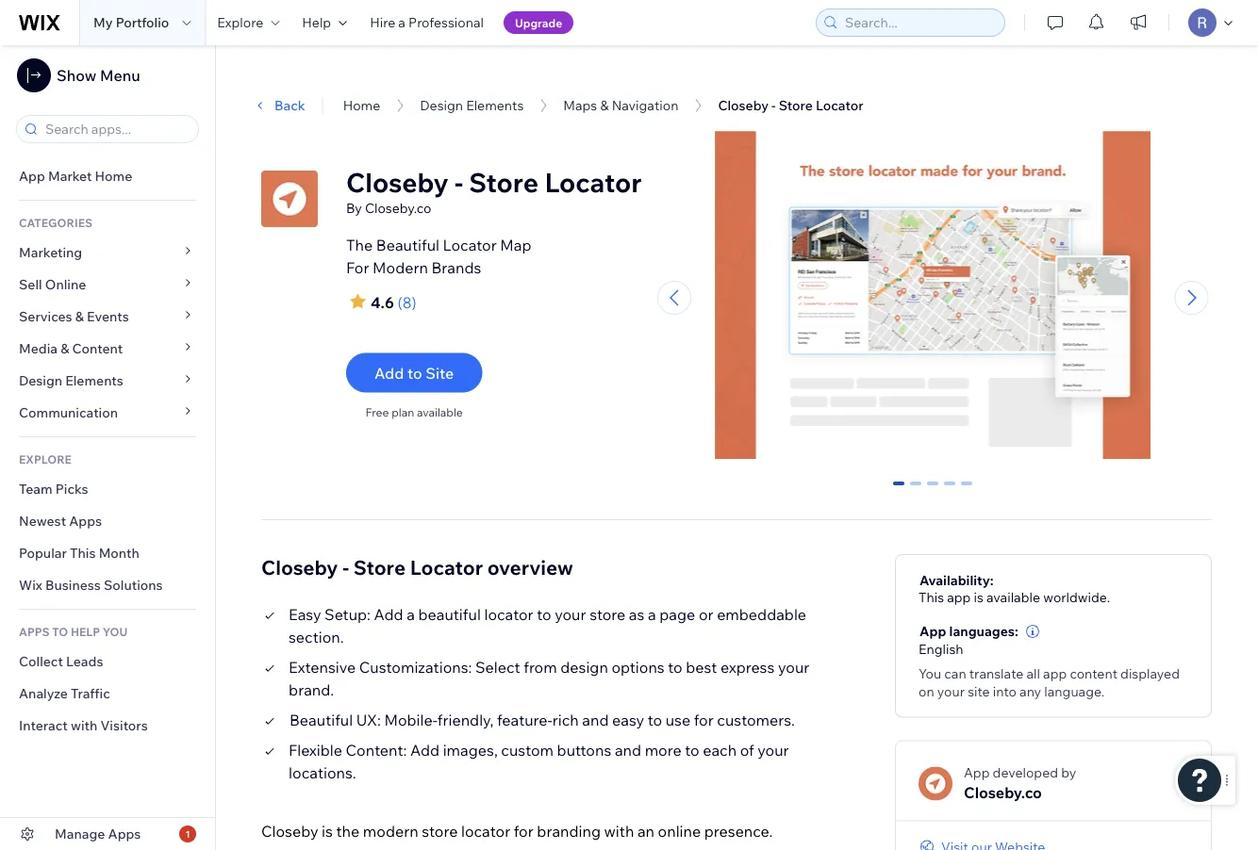 Task type: vqa. For each thing, say whether or not it's contained in the screenshot.
Search for tools, apps, help & more... field
no



Task type: describe. For each thing, give the bounding box(es) containing it.
easy setup: add a beautiful locator to your store as a page or embeddable section.
[[289, 606, 806, 647]]

english
[[919, 641, 963, 657]]

developed
[[993, 765, 1058, 781]]

content
[[72, 340, 123, 357]]

show
[[57, 66, 97, 85]]

as
[[629, 606, 645, 624]]

beautiful ux: mobile-friendly, feature-rich and easy to use for customers.
[[290, 711, 795, 730]]

& for media
[[61, 340, 69, 357]]

to left use
[[648, 711, 662, 730]]

translate
[[969, 666, 1024, 682]]

analyze traffic link
[[0, 678, 215, 710]]

and for more
[[615, 741, 641, 760]]

to inside easy setup: add a beautiful locator to your store as a page or embeddable section.
[[537, 606, 551, 624]]

locator inside the beautiful locator map for modern brands
[[443, 235, 497, 254]]

store for closeby - store locator
[[779, 97, 813, 114]]

team picks
[[19, 481, 88, 497]]

1 horizontal spatial 1
[[912, 482, 920, 499]]

app market home link
[[0, 160, 215, 192]]

- for closeby - store locator by closeby.co
[[455, 166, 463, 199]]

0 horizontal spatial beautiful
[[290, 711, 353, 730]]

closeby is the modern store locator for branding with an online presence.
[[261, 823, 804, 851]]

use
[[666, 711, 691, 730]]

closeby - store locator
[[718, 97, 864, 114]]

best
[[686, 658, 717, 677]]

maps & navigation
[[563, 97, 678, 114]]

site
[[426, 364, 454, 382]]

closeby - store locator overview
[[261, 555, 573, 580]]

2
[[929, 482, 937, 499]]

flexible content: add images, custom buttons and more to each of your locations.
[[289, 741, 789, 783]]

market
[[48, 168, 92, 184]]

Search... field
[[839, 9, 999, 36]]

media
[[19, 340, 58, 357]]

4.6 ( 8 )
[[371, 293, 416, 312]]

apps to help you
[[19, 625, 128, 639]]

hire a professional
[[370, 14, 484, 31]]

1 horizontal spatial design
[[420, 97, 463, 114]]

locator for closeby - store locator overview
[[410, 555, 483, 580]]

images,
[[443, 741, 498, 760]]

for inside closeby is the modern store locator for branding with an online presence.
[[514, 823, 534, 841]]

closeby for closeby is the modern store locator for branding with an online presence.
[[261, 823, 318, 841]]

easy
[[612, 711, 644, 730]]

app for app developed by closeby.co
[[964, 765, 990, 781]]

by closeby.co
[[340, 77, 428, 94]]

easy
[[289, 606, 321, 624]]

app inside 'english you can translate all app content displayed on your site into any language.'
[[1043, 666, 1067, 682]]

app languages:
[[920, 624, 1018, 640]]

by inside closeby - store locator by closeby.co
[[346, 199, 362, 216]]

with inside closeby is the modern store locator for branding with an online presence.
[[604, 823, 634, 841]]

help button
[[291, 0, 359, 45]]

categories
[[19, 216, 92, 230]]

worldwide.
[[1043, 590, 1110, 606]]

elements inside sidebar 'element'
[[65, 373, 123, 389]]

apps for newest apps
[[69, 513, 102, 530]]

map
[[500, 235, 531, 254]]

and for easy
[[582, 711, 609, 730]]

manage
[[55, 826, 105, 843]]

popular this month
[[19, 545, 139, 562]]

you
[[103, 625, 128, 639]]

wix business solutions
[[19, 577, 163, 594]]

4.6
[[371, 293, 394, 312]]

rich
[[552, 711, 579, 730]]

closeby for closeby - store locator overview
[[261, 555, 338, 580]]

services & events link
[[0, 301, 215, 333]]

0 vertical spatial closeby.co
[[361, 77, 428, 94]]

available inside the availability: this app is available worldwide.
[[987, 590, 1040, 606]]

languages:
[[949, 624, 1018, 640]]

free
[[365, 405, 389, 419]]

sell
[[19, 276, 42, 293]]

1 horizontal spatial a
[[407, 606, 415, 624]]

section.
[[289, 628, 344, 647]]

help
[[302, 14, 331, 31]]

show menu
[[57, 66, 140, 85]]

collect leads
[[19, 654, 103, 670]]

locator for store
[[461, 823, 510, 841]]

ux:
[[356, 711, 381, 730]]

business
[[45, 577, 101, 594]]

closeby for closeby - store locator by closeby.co
[[346, 166, 449, 199]]

solutions
[[104, 577, 163, 594]]

add to site button
[[346, 353, 482, 393]]

1 inside sidebar 'element'
[[185, 829, 190, 840]]

0 horizontal spatial a
[[398, 14, 406, 31]]

communication
[[19, 405, 121, 421]]

explore
[[19, 452, 72, 466]]

hire a professional link
[[359, 0, 495, 45]]

your inside 'english you can translate all app content displayed on your site into any language.'
[[937, 683, 965, 700]]

apps for manage apps
[[108, 826, 141, 843]]

from
[[524, 658, 557, 677]]

this for availability:
[[919, 590, 944, 606]]

express
[[721, 658, 775, 677]]

to inside the "extensive customizations: select from design options to best express your brand."
[[668, 658, 682, 677]]

online
[[45, 276, 86, 293]]

navigation
[[612, 97, 678, 114]]

closeby - store locator logo image
[[261, 171, 318, 227]]

page
[[660, 606, 695, 624]]

Search apps... field
[[40, 116, 192, 142]]

(
[[397, 293, 402, 312]]

plan
[[392, 405, 414, 419]]

newest apps
[[19, 513, 102, 530]]

traffic
[[71, 686, 110, 702]]

on
[[919, 683, 934, 700]]

add for setup:
[[374, 606, 403, 624]]

services
[[19, 308, 72, 325]]

friendly,
[[437, 711, 494, 730]]

media & content
[[19, 340, 123, 357]]

more
[[645, 741, 682, 760]]

locator for closeby - store locator
[[816, 97, 864, 114]]

any
[[1020, 683, 1041, 700]]

this for popular
[[70, 545, 96, 562]]

collect
[[19, 654, 63, 670]]

extensive customizations: select from design options to best express your brand.
[[289, 658, 809, 700]]

store for closeby - store locator by closeby.co
[[469, 166, 539, 199]]

maps
[[563, 97, 597, 114]]

back button
[[252, 97, 305, 114]]

0 vertical spatial available
[[417, 405, 463, 419]]

& for maps
[[600, 97, 609, 114]]

is inside the availability: this app is available worldwide.
[[974, 590, 984, 606]]

beautiful
[[418, 606, 481, 624]]

1 horizontal spatial for
[[694, 711, 714, 730]]

can
[[944, 666, 966, 682]]

closeby - store locator preview 0 image
[[715, 131, 1151, 467]]

brands
[[431, 258, 481, 277]]

app for app market home
[[19, 168, 45, 184]]

hire
[[370, 14, 395, 31]]

professional
[[408, 14, 484, 31]]

menu
[[100, 66, 140, 85]]



Task type: locate. For each thing, give the bounding box(es) containing it.
1 horizontal spatial and
[[615, 741, 641, 760]]

& for services
[[75, 308, 84, 325]]

app right developed by closeby.co "image"
[[964, 765, 990, 781]]

home link
[[343, 97, 380, 114]]

locator down images,
[[461, 823, 510, 841]]

is
[[974, 590, 984, 606], [322, 823, 333, 841]]

design elements
[[420, 97, 524, 114], [19, 373, 123, 389]]

1 vertical spatial this
[[919, 590, 944, 606]]

0 horizontal spatial design
[[19, 373, 62, 389]]

beautiful up modern
[[376, 235, 439, 254]]

you
[[919, 666, 941, 682]]

- inside closeby - store locator by closeby.co
[[455, 166, 463, 199]]

branding
[[537, 823, 601, 841]]

0 horizontal spatial with
[[71, 718, 97, 734]]

0 horizontal spatial app
[[947, 590, 971, 606]]

a left beautiful
[[407, 606, 415, 624]]

1 vertical spatial is
[[322, 823, 333, 841]]

this down availability:
[[919, 590, 944, 606]]

add inside easy setup: add a beautiful locator to your store as a page or embeddable section.
[[374, 606, 403, 624]]

1 right the 0
[[912, 482, 920, 499]]

2 horizontal spatial store
[[779, 97, 813, 114]]

1 vertical spatial apps
[[108, 826, 141, 843]]

a
[[398, 14, 406, 31], [407, 606, 415, 624], [648, 606, 656, 624]]

0 horizontal spatial elements
[[65, 373, 123, 389]]

2 vertical spatial store
[[353, 555, 406, 580]]

sidebar element
[[0, 45, 216, 851]]

apps right manage
[[108, 826, 141, 843]]

2 vertical spatial -
[[343, 555, 349, 580]]

your right of
[[758, 741, 789, 760]]

and right rich
[[582, 711, 609, 730]]

& left the events at the left
[[75, 308, 84, 325]]

1 horizontal spatial this
[[919, 590, 944, 606]]

1 horizontal spatial design elements link
[[420, 97, 524, 114]]

0 vertical spatial for
[[694, 711, 714, 730]]

0 vertical spatial store
[[779, 97, 813, 114]]

add right setup:
[[374, 606, 403, 624]]

your right express
[[778, 658, 809, 677]]

1 vertical spatial home
[[95, 168, 132, 184]]

and inside flexible content: add images, custom buttons and more to each of your locations.
[[615, 741, 641, 760]]

team picks link
[[0, 473, 215, 506]]

add up free
[[374, 364, 404, 382]]

displayed
[[1121, 666, 1180, 682]]

back
[[274, 97, 305, 114]]

1 vertical spatial available
[[987, 590, 1040, 606]]

0 vertical spatial and
[[582, 711, 609, 730]]

available
[[417, 405, 463, 419], [987, 590, 1040, 606]]

app inside the availability: this app is available worldwide.
[[947, 590, 971, 606]]

closeby inside closeby is the modern store locator for branding with an online presence.
[[261, 823, 318, 841]]

0 horizontal spatial home
[[95, 168, 132, 184]]

locator inside easy setup: add a beautiful locator to your store as a page or embeddable section.
[[484, 606, 533, 624]]

for left branding
[[514, 823, 534, 841]]

1 vertical spatial design elements
[[19, 373, 123, 389]]

0 horizontal spatial this
[[70, 545, 96, 562]]

1 vertical spatial store
[[469, 166, 539, 199]]

beautiful inside the beautiful locator map for modern brands
[[376, 235, 439, 254]]

1 horizontal spatial &
[[75, 308, 84, 325]]

app left market
[[19, 168, 45, 184]]

upgrade
[[515, 16, 562, 30]]

to inside flexible content: add images, custom buttons and more to each of your locations.
[[685, 741, 699, 760]]

0 horizontal spatial &
[[61, 340, 69, 357]]

0 horizontal spatial app
[[19, 168, 45, 184]]

a right hire
[[398, 14, 406, 31]]

0 vertical spatial is
[[974, 590, 984, 606]]

beautiful up flexible
[[290, 711, 353, 730]]

1 vertical spatial design elements link
[[0, 365, 215, 397]]

apps inside newest apps link
[[69, 513, 102, 530]]

1 horizontal spatial store
[[590, 606, 626, 624]]

available right plan
[[417, 405, 463, 419]]

2 vertical spatial &
[[61, 340, 69, 357]]

or
[[699, 606, 714, 624]]

each
[[703, 741, 737, 760]]

2 horizontal spatial &
[[600, 97, 609, 114]]

- for closeby - store locator
[[772, 97, 776, 114]]

your inside the "extensive customizations: select from design options to best express your brand."
[[778, 658, 809, 677]]

this inside sidebar 'element'
[[70, 545, 96, 562]]

1 vertical spatial app
[[920, 624, 946, 640]]

1 horizontal spatial elements
[[466, 97, 524, 114]]

2 horizontal spatial app
[[964, 765, 990, 781]]

design inside sidebar 'element'
[[19, 373, 62, 389]]

0 horizontal spatial design elements
[[19, 373, 123, 389]]

locator
[[816, 97, 864, 114], [545, 166, 642, 199], [443, 235, 497, 254], [410, 555, 483, 580]]

by
[[1061, 765, 1076, 781]]

1 vertical spatial elements
[[65, 373, 123, 389]]

into
[[993, 683, 1017, 700]]

store inside button
[[779, 97, 813, 114]]

0 horizontal spatial is
[[322, 823, 333, 841]]

0 horizontal spatial store
[[422, 823, 458, 841]]

0 vertical spatial by
[[340, 77, 356, 94]]

my
[[93, 14, 113, 31]]

sell online
[[19, 276, 86, 293]]

2 horizontal spatial -
[[772, 97, 776, 114]]

0 vertical spatial &
[[600, 97, 609, 114]]

to left each
[[685, 741, 699, 760]]

1 vertical spatial and
[[615, 741, 641, 760]]

leads
[[66, 654, 103, 670]]

store right the modern
[[422, 823, 458, 841]]

locator for closeby - store locator by closeby.co
[[545, 166, 642, 199]]

design elements down professional
[[420, 97, 524, 114]]

app right all
[[1043, 666, 1067, 682]]

visitors
[[100, 718, 148, 734]]

0 vertical spatial add
[[374, 364, 404, 382]]

0 vertical spatial this
[[70, 545, 96, 562]]

with left an
[[604, 823, 634, 841]]

1 horizontal spatial is
[[974, 590, 984, 606]]

home
[[343, 97, 380, 114], [95, 168, 132, 184]]

communication link
[[0, 397, 215, 429]]

customizations:
[[359, 658, 472, 677]]

2 vertical spatial app
[[964, 765, 990, 781]]

1 vertical spatial locator
[[461, 823, 510, 841]]

sell online link
[[0, 269, 215, 301]]

store for closeby - store locator overview
[[353, 555, 406, 580]]

content:
[[346, 741, 407, 760]]

design elements inside sidebar 'element'
[[19, 373, 123, 389]]

add
[[374, 364, 404, 382], [374, 606, 403, 624], [410, 741, 440, 760]]

locator inside button
[[816, 97, 864, 114]]

this inside the availability: this app is available worldwide.
[[919, 590, 944, 606]]

app for app languages:
[[920, 624, 946, 640]]

1 vertical spatial &
[[75, 308, 84, 325]]

8
[[402, 293, 412, 312]]

and
[[582, 711, 609, 730], [615, 741, 641, 760]]

home inside 'link'
[[95, 168, 132, 184]]

interact with visitors link
[[0, 710, 215, 742]]

design elements link down professional
[[420, 97, 524, 114]]

app inside app developed by closeby.co
[[964, 765, 990, 781]]

your inside easy setup: add a beautiful locator to your store as a page or embeddable section.
[[555, 606, 586, 624]]

presence.
[[704, 823, 773, 841]]

and down easy
[[615, 741, 641, 760]]

locator down overview
[[484, 606, 533, 624]]

locator inside closeby - store locator by closeby.co
[[545, 166, 642, 199]]

brand.
[[289, 681, 334, 700]]

1 horizontal spatial with
[[604, 823, 634, 841]]

1 vertical spatial beautiful
[[290, 711, 353, 730]]

0 vertical spatial design elements link
[[420, 97, 524, 114]]

online
[[658, 823, 701, 841]]

1 horizontal spatial app
[[920, 624, 946, 640]]

4
[[963, 482, 971, 499]]

0 vertical spatial 1
[[912, 482, 920, 499]]

for right use
[[694, 711, 714, 730]]

0 horizontal spatial design elements link
[[0, 365, 215, 397]]

app inside 'link'
[[19, 168, 45, 184]]

design down by closeby.co
[[420, 97, 463, 114]]

add to site
[[374, 364, 454, 382]]

your up design
[[555, 606, 586, 624]]

3
[[946, 482, 954, 499]]

app market home
[[19, 168, 132, 184]]

to left best
[[668, 658, 682, 677]]

home right market
[[95, 168, 132, 184]]

with inside sidebar 'element'
[[71, 718, 97, 734]]

0 vertical spatial apps
[[69, 513, 102, 530]]

0 horizontal spatial available
[[417, 405, 463, 419]]

1 right manage apps
[[185, 829, 190, 840]]

locator inside closeby is the modern store locator for branding with an online presence.
[[461, 823, 510, 841]]

by
[[340, 77, 356, 94], [346, 199, 362, 216]]

& right media
[[61, 340, 69, 357]]

2 vertical spatial closeby.co
[[964, 783, 1042, 802]]

0 vertical spatial -
[[772, 97, 776, 114]]

1 horizontal spatial app
[[1043, 666, 1067, 682]]

home down by closeby.co
[[343, 97, 380, 114]]

0 vertical spatial home
[[343, 97, 380, 114]]

marketing link
[[0, 237, 215, 269]]

0
[[895, 482, 903, 499]]

is down availability:
[[974, 590, 984, 606]]

newest apps link
[[0, 506, 215, 538]]

0 horizontal spatial apps
[[69, 513, 102, 530]]

add for content:
[[410, 741, 440, 760]]

0 vertical spatial app
[[19, 168, 45, 184]]

setup:
[[325, 606, 371, 624]]

select
[[475, 658, 520, 677]]

design elements link down content
[[0, 365, 215, 397]]

0 vertical spatial elements
[[466, 97, 524, 114]]

store left as
[[590, 606, 626, 624]]

closeby - store locator by closeby.co
[[346, 166, 642, 216]]

1
[[912, 482, 920, 499], [185, 829, 190, 840]]

picks
[[55, 481, 88, 497]]

1 vertical spatial -
[[455, 166, 463, 199]]

0 vertical spatial store
[[590, 606, 626, 624]]

add down 'mobile-'
[[410, 741, 440, 760]]

to down overview
[[537, 606, 551, 624]]

0 vertical spatial design elements
[[420, 97, 524, 114]]

0 horizontal spatial and
[[582, 711, 609, 730]]

1 horizontal spatial design elements
[[420, 97, 524, 114]]

add inside button
[[374, 364, 404, 382]]

0 horizontal spatial for
[[514, 823, 534, 841]]

1 vertical spatial closeby.co
[[365, 199, 431, 216]]

0 horizontal spatial -
[[343, 555, 349, 580]]

1 horizontal spatial apps
[[108, 826, 141, 843]]

- for closeby - store locator overview
[[343, 555, 349, 580]]

& right "maps"
[[600, 97, 609, 114]]

locator for beautiful
[[484, 606, 533, 624]]

closeby
[[718, 97, 769, 114], [346, 166, 449, 199], [261, 555, 338, 580], [261, 823, 318, 841]]

apps up "popular this month"
[[69, 513, 102, 530]]

store inside easy setup: add a beautiful locator to your store as a page or embeddable section.
[[590, 606, 626, 624]]

this
[[70, 545, 96, 562], [919, 590, 944, 606]]

services & events
[[19, 308, 129, 325]]

developed by closeby.co image
[[919, 767, 953, 801]]

1 vertical spatial app
[[1043, 666, 1067, 682]]

store inside closeby - store locator by closeby.co
[[469, 166, 539, 199]]

the
[[346, 235, 373, 254]]

closeby.co inside closeby - store locator by closeby.co
[[365, 199, 431, 216]]

1 vertical spatial store
[[422, 823, 458, 841]]

0 horizontal spatial 1
[[185, 829, 190, 840]]

closeby for closeby - store locator
[[718, 97, 769, 114]]

by up the
[[346, 199, 362, 216]]

- inside button
[[772, 97, 776, 114]]

free plan available
[[365, 405, 463, 419]]

1 horizontal spatial home
[[343, 97, 380, 114]]

with down traffic
[[71, 718, 97, 734]]

your
[[555, 606, 586, 624], [778, 658, 809, 677], [937, 683, 965, 700], [758, 741, 789, 760]]

add inside flexible content: add images, custom buttons and more to each of your locations.
[[410, 741, 440, 760]]

for
[[346, 258, 369, 277]]

beautiful
[[376, 235, 439, 254], [290, 711, 353, 730]]

closeby inside button
[[718, 97, 769, 114]]

interact
[[19, 718, 68, 734]]

app down availability:
[[947, 590, 971, 606]]

your down can
[[937, 683, 965, 700]]

closeby inside closeby - store locator by closeby.co
[[346, 166, 449, 199]]

app
[[947, 590, 971, 606], [1043, 666, 1067, 682]]

1 vertical spatial with
[[604, 823, 634, 841]]

of
[[740, 741, 754, 760]]

to inside add to site button
[[407, 364, 422, 382]]

maps & navigation link
[[563, 97, 678, 114]]

extensive
[[289, 658, 356, 677]]

1 vertical spatial add
[[374, 606, 403, 624]]

interact with visitors
[[19, 718, 148, 734]]

0 vertical spatial beautiful
[[376, 235, 439, 254]]

1 vertical spatial for
[[514, 823, 534, 841]]

is inside closeby is the modern store locator for branding with an online presence.
[[322, 823, 333, 841]]

1 horizontal spatial store
[[469, 166, 539, 199]]

design
[[560, 658, 608, 677]]

buttons
[[557, 741, 611, 760]]

1 vertical spatial design
[[19, 373, 62, 389]]

all
[[1027, 666, 1040, 682]]

closeby.co up the
[[365, 199, 431, 216]]

elements up closeby - store locator by closeby.co on the top
[[466, 97, 524, 114]]

to
[[52, 625, 68, 639]]

your inside flexible content: add images, custom buttons and more to each of your locations.
[[758, 741, 789, 760]]

0 vertical spatial with
[[71, 718, 97, 734]]

apps
[[69, 513, 102, 530], [108, 826, 141, 843]]

app up english
[[920, 624, 946, 640]]

closeby.co up home link at the top left
[[361, 77, 428, 94]]

closeby.co inside app developed by closeby.co
[[964, 783, 1042, 802]]

locations.
[[289, 764, 356, 783]]

1 horizontal spatial -
[[455, 166, 463, 199]]

design
[[420, 97, 463, 114], [19, 373, 62, 389]]

by up home link at the top left
[[340, 77, 356, 94]]

0 vertical spatial app
[[947, 590, 971, 606]]

closeby.co down developed
[[964, 783, 1042, 802]]

design elements link
[[420, 97, 524, 114], [0, 365, 215, 397]]

design down media
[[19, 373, 62, 389]]

locator
[[484, 606, 533, 624], [461, 823, 510, 841]]

0 vertical spatial design
[[420, 97, 463, 114]]

options
[[612, 658, 665, 677]]

is left the
[[322, 823, 333, 841]]

1 horizontal spatial beautiful
[[376, 235, 439, 254]]

0 horizontal spatial store
[[353, 555, 406, 580]]

)
[[412, 293, 416, 312]]

this up wix business solutions
[[70, 545, 96, 562]]

overview
[[487, 555, 573, 580]]

1 vertical spatial by
[[346, 199, 362, 216]]

2 horizontal spatial a
[[648, 606, 656, 624]]

store inside closeby is the modern store locator for branding with an online presence.
[[422, 823, 458, 841]]

0 vertical spatial locator
[[484, 606, 533, 624]]

to left site
[[407, 364, 422, 382]]

1 horizontal spatial available
[[987, 590, 1040, 606]]

design elements down media & content
[[19, 373, 123, 389]]

2 vertical spatial add
[[410, 741, 440, 760]]

a right as
[[648, 606, 656, 624]]

available up languages:
[[987, 590, 1040, 606]]

to
[[407, 364, 422, 382], [537, 606, 551, 624], [668, 658, 682, 677], [648, 711, 662, 730], [685, 741, 699, 760]]

elements down content
[[65, 373, 123, 389]]



